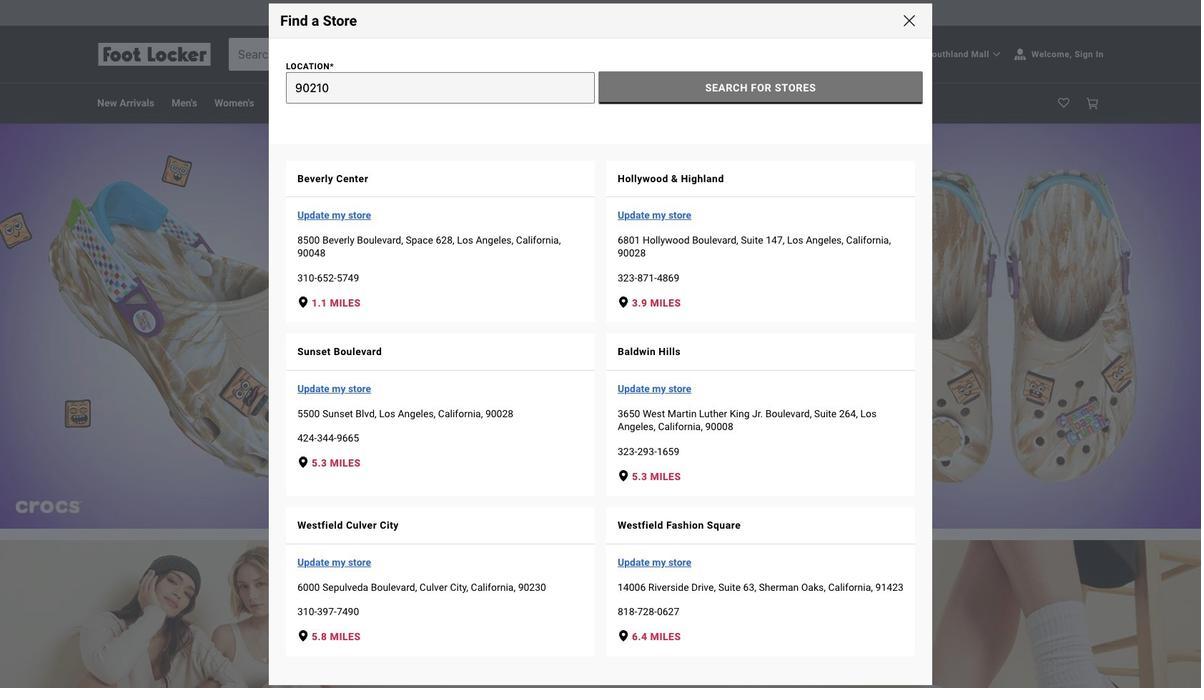 Task type: locate. For each thing, give the bounding box(es) containing it.
dialog
[[269, 3, 932, 685]]

my favorites image
[[1058, 98, 1070, 109]]

toolbar
[[97, 83, 802, 123]]

None search field
[[229, 38, 895, 70]]

this month, it's all about premium styles she loves. shop women's image
[[0, 540, 1201, 689]]

primary element
[[86, 83, 1116, 123]]

None search field
[[275, 60, 915, 115]]

foot locker logo links to the home page image
[[97, 43, 212, 65]]

cart: 0 items image
[[1087, 98, 1098, 109]]



Task type: describe. For each thing, give the bounding box(es) containing it.
Enter address, city or post code search field
[[286, 72, 595, 103]]

add some flavor to your day-to-day look with these cinnamon toasted crocs. shop crocs x ctc image
[[0, 123, 1201, 529]]

Search search field
[[230, 38, 894, 70]]

close find a store image
[[904, 15, 915, 26]]

more information about up to 25% off | shop sale promotion image
[[663, 7, 674, 18]]



Task type: vqa. For each thing, say whether or not it's contained in the screenshot.
1st UGG Classic Ultra Mini - Women's Black/Black icon from the right
no



